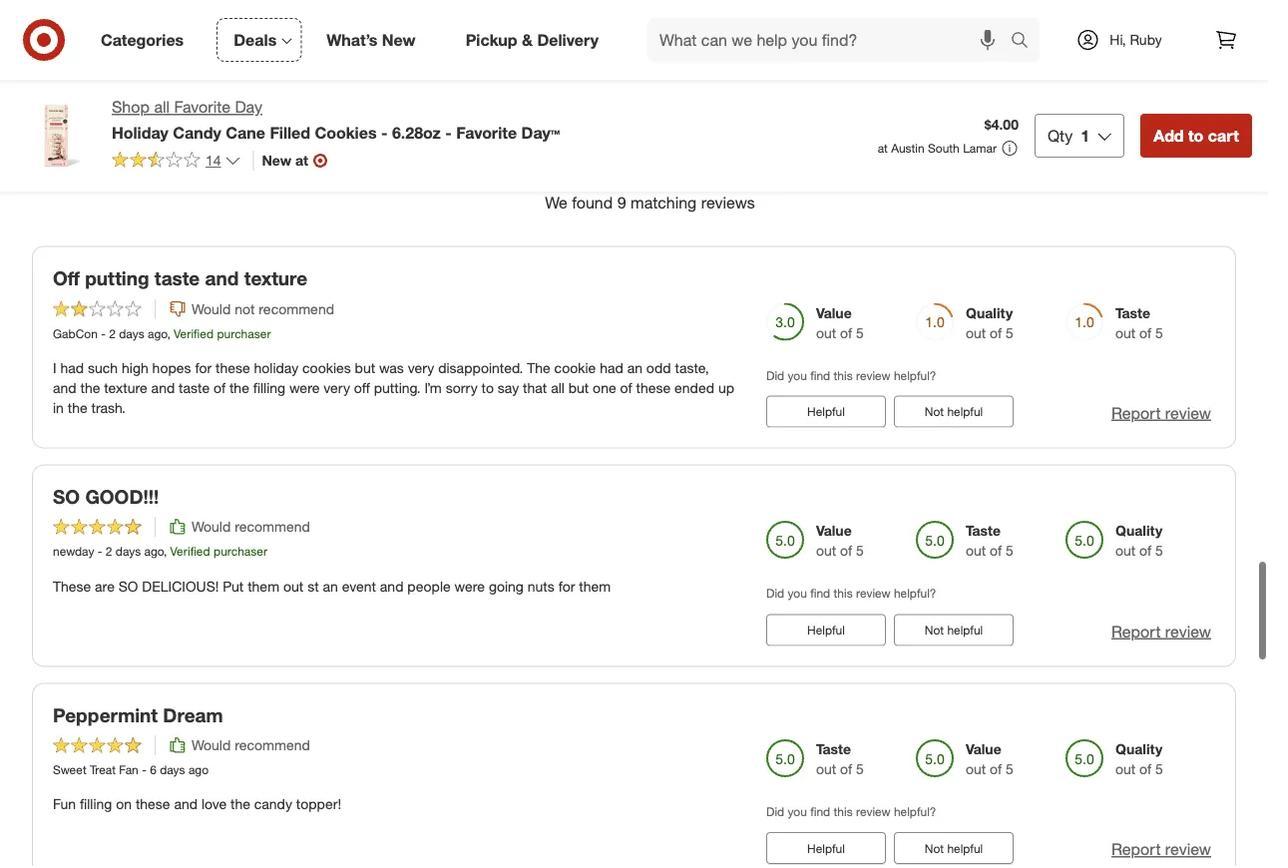 Task type: describe. For each thing, give the bounding box(es) containing it.
one
[[593, 379, 617, 396]]

days for putting
[[119, 326, 144, 341]]

you for off putting taste and texture
[[788, 368, 808, 383]]

report for off putting taste and texture
[[1112, 403, 1162, 423]]

hopes
[[152, 359, 191, 376]]

find for off putting taste and texture
[[811, 368, 831, 383]]

report for so good!!!
[[1112, 622, 1162, 641]]

report review for so good!!!
[[1112, 622, 1212, 641]]

found
[[572, 193, 613, 212]]

report review for peppermint dream
[[1112, 840, 1212, 860]]

ruby
[[1131, 31, 1163, 48]]

odd
[[647, 359, 672, 376]]

0 vertical spatial these
[[216, 359, 250, 376]]

helpful button for off putting taste and texture
[[767, 396, 887, 428]]

sweet treat fan - 6 days ago
[[53, 763, 209, 778]]

taste inside i had such high hopes for these holiday cookies but was very disappointed. the cookie had an odd taste, and the texture and taste of the filling were very off putting. i'm sorry to say that all but one of these ended up in the trash.
[[179, 379, 210, 396]]

6.28oz
[[392, 123, 441, 142]]

all inside i had such high hopes for these holiday cookies but was very disappointed. the cookie had an odd taste, and the texture and taste of the filling were very off putting. i'm sorry to say that all but one of these ended up in the trash.
[[551, 379, 565, 396]]

pickup
[[466, 30, 518, 49]]

1 vertical spatial new
[[262, 152, 292, 169]]

new at
[[262, 152, 308, 169]]

these
[[53, 577, 91, 595]]

these are so delicious! put them out st an event and people were going nuts for them
[[53, 577, 611, 595]]

hi,
[[1110, 31, 1127, 48]]

1 horizontal spatial texture
[[244, 267, 308, 290]]

off
[[354, 379, 370, 396]]

event
[[342, 577, 376, 595]]

1 had from the left
[[60, 359, 84, 376]]

would for dream
[[192, 737, 231, 754]]

would for good!!!
[[192, 518, 231, 536]]

0 horizontal spatial very
[[324, 379, 350, 396]]

0 vertical spatial so
[[53, 486, 80, 509]]

6
[[150, 763, 157, 778]]

the down such
[[80, 379, 100, 396]]

value for so good!!!
[[817, 522, 852, 540]]

holiday
[[112, 123, 169, 142]]

did for peppermint dream
[[767, 805, 785, 820]]

helpful? for off putting taste and texture
[[894, 368, 937, 383]]

helpful? for so good!!!
[[894, 586, 937, 601]]

day
[[235, 97, 263, 117]]

newday - 2 days ago , verified purchaser
[[53, 544, 268, 559]]

1 vertical spatial favorite
[[457, 123, 517, 142]]

14
[[206, 152, 221, 169]]

helpful for so good!!!
[[948, 623, 984, 638]]

i
[[53, 359, 57, 376]]

sweet
[[53, 763, 87, 778]]

did you find this review helpful? for so good!!!
[[767, 586, 937, 601]]

categories link
[[84, 18, 209, 62]]

not
[[235, 300, 255, 317]]

cookies
[[315, 123, 377, 142]]

hi, ruby
[[1110, 31, 1163, 48]]

2 vertical spatial value
[[966, 741, 1002, 758]]

add to cart
[[1154, 126, 1240, 145]]

fun
[[53, 796, 76, 813]]

1 horizontal spatial at
[[878, 141, 888, 156]]

$4.00
[[985, 116, 1019, 133]]

verified for so good!!!
[[170, 544, 210, 559]]

report review for off putting taste and texture
[[1112, 403, 1212, 423]]

report review button for off putting taste and texture
[[1112, 402, 1212, 425]]

- right 6.28oz
[[446, 123, 452, 142]]

quality out of 5 for so good!!!
[[1116, 522, 1164, 560]]

this for so good!!!
[[834, 586, 853, 601]]

qty 1
[[1048, 126, 1090, 145]]

0 horizontal spatial but
[[355, 359, 376, 376]]

put
[[223, 577, 244, 595]]

did you find this review helpful? for peppermint dream
[[767, 805, 937, 820]]

what's new
[[327, 30, 416, 49]]

1 vertical spatial filling
[[80, 796, 112, 813]]

1 vertical spatial for
[[559, 577, 575, 595]]

candy
[[173, 123, 222, 142]]

1 vertical spatial but
[[569, 379, 589, 396]]

2 had from the left
[[600, 359, 624, 376]]

report review button for so good!!!
[[1112, 620, 1212, 643]]

such
[[88, 359, 118, 376]]

good!!!
[[85, 486, 159, 509]]

the
[[527, 359, 551, 376]]

helpful for peppermint dream
[[808, 841, 845, 856]]

helpful button for peppermint dream
[[767, 833, 887, 865]]

holiday
[[254, 359, 299, 376]]

deals link
[[217, 18, 302, 62]]

would recommend for peppermint dream
[[192, 737, 310, 754]]

to inside i had such high hopes for these holiday cookies but was very disappointed. the cookie had an odd taste, and the texture and taste of the filling were very off putting. i'm sorry to say that all but one of these ended up in the trash.
[[482, 379, 494, 396]]

- right gabcon
[[101, 326, 106, 341]]

2 horizontal spatial taste out of 5
[[1116, 304, 1164, 341]]

we found 9 matching reviews
[[545, 193, 756, 212]]

nuts
[[528, 577, 555, 595]]

- right newday
[[98, 544, 102, 559]]

ago for putting
[[148, 326, 167, 341]]

south
[[928, 141, 960, 156]]

verified purchases
[[1105, 122, 1237, 141]]

ago for good!!!
[[144, 544, 164, 559]]

all inside shop all favorite day holiday candy cane filled cookies - 6.28oz - favorite day™
[[154, 97, 170, 117]]

add to cart button
[[1141, 114, 1253, 158]]

on
[[116, 796, 132, 813]]

Verified purchases checkbox
[[1077, 122, 1097, 142]]

putting.
[[374, 379, 421, 396]]

fan
[[119, 763, 139, 778]]

1 horizontal spatial so
[[119, 577, 138, 595]]

helpful? for peppermint dream
[[894, 805, 937, 820]]

quality out of 5 for peppermint dream
[[1116, 741, 1164, 778]]

0 vertical spatial verified
[[1105, 122, 1158, 141]]

disappointed.
[[438, 359, 523, 376]]

qty
[[1048, 126, 1074, 145]]

search button
[[1002, 18, 1050, 66]]

dream
[[163, 704, 223, 727]]

off putting taste and texture
[[53, 267, 308, 290]]

1 vertical spatial an
[[323, 577, 338, 595]]

an inside i had such high hopes for these holiday cookies but was very disappointed. the cookie had an odd taste, and the texture and taste of the filling were very off putting. i'm sorry to say that all but one of these ended up in the trash.
[[628, 359, 643, 376]]

so good!!!
[[53, 486, 159, 509]]

value out of 5 for so good!!!
[[817, 522, 864, 560]]

helpful for peppermint dream
[[948, 841, 984, 856]]

days for good!!!
[[116, 544, 141, 559]]

0 horizontal spatial taste out of 5
[[817, 741, 864, 778]]

peppermint dream
[[53, 704, 223, 727]]

fun filling on these and love the candy topper!
[[53, 796, 341, 813]]

pickup & delivery
[[466, 30, 599, 49]]

filling inside i had such high hopes for these holiday cookies but was very disappointed. the cookie had an odd taste, and the texture and taste of the filling were very off putting. i'm sorry to say that all but one of these ended up in the trash.
[[253, 379, 286, 396]]

recommend for peppermint dream
[[235, 737, 310, 754]]

shop all favorite day holiday candy cane filled cookies - 6.28oz - favorite day™
[[112, 97, 560, 142]]

putting
[[85, 267, 149, 290]]

report for peppermint dream
[[1112, 840, 1162, 860]]

9
[[618, 193, 627, 212]]

filled
[[270, 123, 310, 142]]

cane
[[226, 123, 266, 142]]

you for so good!!!
[[788, 586, 808, 601]]

high
[[122, 359, 148, 376]]

purchaser for off putting taste and texture
[[217, 326, 271, 341]]

1 horizontal spatial were
[[455, 577, 485, 595]]

for inside i had such high hopes for these holiday cookies but was very disappointed. the cookie had an odd taste, and the texture and taste of the filling were very off putting. i'm sorry to say that all but one of these ended up in the trash.
[[195, 359, 212, 376]]

, for putting
[[167, 326, 170, 341]]

0 vertical spatial quality out of 5
[[966, 304, 1014, 341]]

a
[[627, 42, 634, 57]]

1 horizontal spatial new
[[382, 30, 416, 49]]

not helpful for so good!!!
[[925, 623, 984, 638]]

this for peppermint dream
[[834, 805, 853, 820]]

cookies
[[303, 359, 351, 376]]

not helpful button for off putting taste and texture
[[895, 396, 1014, 428]]

quality for so good!!!
[[1116, 522, 1163, 540]]

1 them from the left
[[248, 577, 280, 595]]

treat
[[90, 763, 116, 778]]

people
[[408, 577, 451, 595]]

say
[[498, 379, 519, 396]]

1
[[1082, 126, 1090, 145]]

0 vertical spatial quality
[[966, 304, 1014, 321]]

what's
[[327, 30, 378, 49]]

would for putting
[[192, 300, 231, 317]]

was
[[379, 359, 404, 376]]

i had such high hopes for these holiday cookies but was very disappointed. the cookie had an odd taste, and the texture and taste of the filling were very off putting. i'm sorry to say that all but one of these ended up in the trash.
[[53, 359, 735, 416]]

2 them from the left
[[579, 577, 611, 595]]

love
[[202, 796, 227, 813]]



Task type: locate. For each thing, give the bounding box(es) containing it.
0 vertical spatial this
[[834, 368, 853, 383]]

2 helpful button from the top
[[767, 614, 887, 646]]

so up newday
[[53, 486, 80, 509]]

0 vertical spatial would
[[192, 300, 231, 317]]

recommend up put
[[235, 518, 310, 536]]

did you find this review helpful?
[[767, 368, 937, 383], [767, 586, 937, 601], [767, 805, 937, 820]]

but up off
[[355, 359, 376, 376]]

0 vertical spatial report review
[[1112, 403, 1212, 423]]

not helpful for peppermint dream
[[925, 841, 984, 856]]

1 horizontal spatial but
[[569, 379, 589, 396]]

them
[[248, 577, 280, 595], [579, 577, 611, 595]]

1 vertical spatial report review button
[[1112, 620, 1212, 643]]

- left 6.28oz
[[381, 123, 388, 142]]

1 vertical spatial so
[[119, 577, 138, 595]]

2 for putting
[[109, 326, 116, 341]]

1 vertical spatial find
[[811, 586, 831, 601]]

verified for off putting taste and texture
[[174, 326, 214, 341]]

1 vertical spatial would
[[192, 518, 231, 536]]

1 vertical spatial not helpful button
[[895, 614, 1014, 646]]

2 would recommend from the top
[[192, 737, 310, 754]]

0 vertical spatial did
[[767, 368, 785, 383]]

verified right verified purchases checkbox
[[1105, 122, 1158, 141]]

0 vertical spatial favorite
[[174, 97, 231, 117]]

write a review button
[[585, 34, 684, 66]]

pickup & delivery link
[[449, 18, 624, 62]]

ago up hopes
[[148, 326, 167, 341]]

not for so good!!!
[[925, 623, 945, 638]]

an right st
[[323, 577, 338, 595]]

0 vertical spatial very
[[408, 359, 435, 376]]

would up newday - 2 days ago , verified purchaser
[[192, 518, 231, 536]]

gabcon - 2 days ago , verified purchaser
[[53, 326, 271, 341]]

going
[[489, 577, 524, 595]]

1 vertical spatial did
[[767, 586, 785, 601]]

not helpful for off putting taste and texture
[[925, 404, 984, 419]]

but
[[355, 359, 376, 376], [569, 379, 589, 396]]

recommend
[[259, 300, 334, 317], [235, 518, 310, 536], [235, 737, 310, 754]]

would down the dream
[[192, 737, 231, 754]]

value for off putting taste and texture
[[817, 304, 852, 321]]

2 vertical spatial report review
[[1112, 840, 1212, 860]]

were left going
[[455, 577, 485, 595]]

0 horizontal spatial to
[[482, 379, 494, 396]]

1 not from the top
[[925, 404, 945, 419]]

we
[[545, 193, 568, 212]]

, up delicious!
[[164, 544, 167, 559]]

, for good!!!
[[164, 544, 167, 559]]

0 horizontal spatial at
[[296, 152, 308, 169]]

1 horizontal spatial very
[[408, 359, 435, 376]]

helpful for so good!!!
[[808, 623, 845, 638]]

1 vertical spatial 2
[[106, 544, 112, 559]]

3 not from the top
[[925, 841, 945, 856]]

filling
[[253, 379, 286, 396], [80, 796, 112, 813]]

new right the what's
[[382, 30, 416, 49]]

what's new link
[[310, 18, 441, 62]]

0 vertical spatial filling
[[253, 379, 286, 396]]

2 vertical spatial ago
[[189, 763, 209, 778]]

3 did from the top
[[767, 805, 785, 820]]

helpful
[[948, 404, 984, 419], [948, 623, 984, 638], [948, 841, 984, 856]]

texture
[[244, 267, 308, 290], [104, 379, 147, 396]]

1 did you find this review helpful? from the top
[[767, 368, 937, 383]]

2 vertical spatial not helpful button
[[895, 833, 1014, 865]]

3 you from the top
[[788, 805, 808, 820]]

2 vertical spatial report review button
[[1112, 839, 1212, 862]]

1 horizontal spatial them
[[579, 577, 611, 595]]

0 vertical spatial days
[[119, 326, 144, 341]]

would recommend up put
[[192, 518, 310, 536]]

not for peppermint dream
[[925, 841, 945, 856]]

did for so good!!!
[[767, 586, 785, 601]]

image of holiday candy cane filled cookies - 6.28oz - favorite day™ image
[[16, 96, 96, 176]]

at austin south lamar
[[878, 141, 997, 156]]

0 vertical spatial ,
[[167, 326, 170, 341]]

1 horizontal spatial for
[[559, 577, 575, 595]]

austin
[[892, 141, 925, 156]]

of
[[841, 324, 853, 341], [990, 324, 1003, 341], [1140, 324, 1152, 341], [214, 379, 226, 396], [620, 379, 633, 396], [841, 542, 853, 560], [990, 542, 1003, 560], [1140, 542, 1152, 560], [841, 761, 853, 778], [990, 761, 1003, 778], [1140, 761, 1152, 778]]

search
[[1002, 32, 1050, 51]]

0 vertical spatial not helpful
[[925, 404, 984, 419]]

and up in
[[53, 379, 76, 396]]

helpful button for so good!!!
[[767, 614, 887, 646]]

days right newday
[[116, 544, 141, 559]]

2 report review button from the top
[[1112, 620, 1212, 643]]

3 this from the top
[[834, 805, 853, 820]]

What can we help you find? suggestions appear below search field
[[648, 18, 1016, 62]]

1 vertical spatial did you find this review helpful?
[[767, 586, 937, 601]]

all right shop
[[154, 97, 170, 117]]

0 vertical spatial not helpful button
[[895, 396, 1014, 428]]

1 would from the top
[[192, 300, 231, 317]]

2 did you find this review helpful? from the top
[[767, 586, 937, 601]]

for right hopes
[[195, 359, 212, 376]]

texture inside i had such high hopes for these holiday cookies but was very disappointed. the cookie had an odd taste, and the texture and taste of the filling were very off putting. i'm sorry to say that all but one of these ended up in the trash.
[[104, 379, 147, 396]]

very
[[408, 359, 435, 376], [324, 379, 350, 396]]

2 vertical spatial verified
[[170, 544, 210, 559]]

2 up are in the bottom left of the page
[[106, 544, 112, 559]]

very up the i'm
[[408, 359, 435, 376]]

1 vertical spatial very
[[324, 379, 350, 396]]

1 vertical spatial to
[[482, 379, 494, 396]]

1 this from the top
[[834, 368, 853, 383]]

2 vertical spatial value out of 5
[[966, 741, 1014, 778]]

would recommend for so good!!!
[[192, 518, 310, 536]]

3 helpful from the top
[[808, 841, 845, 856]]

you for peppermint dream
[[788, 805, 808, 820]]

2 vertical spatial days
[[160, 763, 185, 778]]

reviews
[[702, 193, 756, 212]]

did
[[767, 368, 785, 383], [767, 586, 785, 601], [767, 805, 785, 820]]

0 horizontal spatial an
[[323, 577, 338, 595]]

would not recommend
[[192, 300, 334, 317]]

0 vertical spatial did you find this review helpful?
[[767, 368, 937, 383]]

in
[[53, 399, 64, 416]]

texture up would not recommend
[[244, 267, 308, 290]]

0 horizontal spatial filling
[[80, 796, 112, 813]]

value out of 5 for off putting taste and texture
[[817, 304, 864, 341]]

these left holiday
[[216, 359, 250, 376]]

at down the filled
[[296, 152, 308, 169]]

that
[[523, 379, 547, 396]]

and left love
[[174, 796, 198, 813]]

1 horizontal spatial an
[[628, 359, 643, 376]]

3 helpful from the top
[[948, 841, 984, 856]]

2 not helpful from the top
[[925, 623, 984, 638]]

1 you from the top
[[788, 368, 808, 383]]

0 horizontal spatial these
[[136, 796, 170, 813]]

value
[[817, 304, 852, 321], [817, 522, 852, 540], [966, 741, 1002, 758]]

2 did from the top
[[767, 586, 785, 601]]

these right on
[[136, 796, 170, 813]]

helpful button
[[767, 396, 887, 428], [767, 614, 887, 646], [767, 833, 887, 865]]

had right i
[[60, 359, 84, 376]]

1 helpful from the top
[[808, 404, 845, 419]]

, up hopes
[[167, 326, 170, 341]]

days up the high
[[119, 326, 144, 341]]

filling down holiday
[[253, 379, 286, 396]]

ago
[[148, 326, 167, 341], [144, 544, 164, 559], [189, 763, 209, 778]]

3 find from the top
[[811, 805, 831, 820]]

2 find from the top
[[811, 586, 831, 601]]

2 vertical spatial report
[[1112, 840, 1162, 860]]

find for peppermint dream
[[811, 805, 831, 820]]

these down odd
[[636, 379, 671, 396]]

find for so good!!!
[[811, 586, 831, 601]]

1 would recommend from the top
[[192, 518, 310, 536]]

so right are in the bottom left of the page
[[119, 577, 138, 595]]

helpful for off putting taste and texture
[[948, 404, 984, 419]]

favorite left day™
[[457, 123, 517, 142]]

1 vertical spatial were
[[455, 577, 485, 595]]

lamar
[[964, 141, 997, 156]]

out
[[817, 324, 837, 341], [966, 324, 987, 341], [1116, 324, 1136, 341], [817, 542, 837, 560], [966, 542, 987, 560], [1116, 542, 1136, 560], [284, 577, 304, 595], [817, 761, 837, 778], [966, 761, 987, 778], [1116, 761, 1136, 778]]

categories
[[101, 30, 184, 49]]

did for off putting taste and texture
[[767, 368, 785, 383]]

1 vertical spatial all
[[551, 379, 565, 396]]

1 not helpful button from the top
[[895, 396, 1014, 428]]

not helpful button
[[895, 396, 1014, 428], [895, 614, 1014, 646], [895, 833, 1014, 865]]

so
[[53, 486, 80, 509], [119, 577, 138, 595]]

the
[[80, 379, 100, 396], [230, 379, 249, 396], [68, 399, 88, 416], [231, 796, 250, 813]]

were inside i had such high hopes for these holiday cookies but was very disappointed. the cookie had an odd taste, and the texture and taste of the filling were very off putting. i'm sorry to say that all but one of these ended up in the trash.
[[290, 379, 320, 396]]

1 vertical spatial report
[[1112, 622, 1162, 641]]

2 vertical spatial did
[[767, 805, 785, 820]]

2 up such
[[109, 326, 116, 341]]

but down the cookie
[[569, 379, 589, 396]]

add
[[1154, 126, 1185, 145]]

verified up delicious!
[[170, 544, 210, 559]]

1 helpful? from the top
[[894, 368, 937, 383]]

this for off putting taste and texture
[[834, 368, 853, 383]]

2 this from the top
[[834, 586, 853, 601]]

days right 6
[[160, 763, 185, 778]]

0 vertical spatial find
[[811, 368, 831, 383]]

0 horizontal spatial had
[[60, 359, 84, 376]]

and up not
[[205, 267, 239, 290]]

1 vertical spatial recommend
[[235, 518, 310, 536]]

verified up hopes
[[174, 326, 214, 341]]

1 vertical spatial value out of 5
[[817, 522, 864, 560]]

up
[[719, 379, 735, 396]]

0 vertical spatial an
[[628, 359, 643, 376]]

0 vertical spatial recommend
[[259, 300, 334, 317]]

not helpful
[[925, 404, 984, 419], [925, 623, 984, 638], [925, 841, 984, 856]]

not for off putting taste and texture
[[925, 404, 945, 419]]

sorry
[[446, 379, 478, 396]]

for right nuts
[[559, 577, 575, 595]]

write
[[594, 42, 624, 57]]

them right nuts
[[579, 577, 611, 595]]

were down cookies
[[290, 379, 320, 396]]

1 vertical spatial helpful button
[[767, 614, 887, 646]]

3 helpful? from the top
[[894, 805, 937, 820]]

2
[[109, 326, 116, 341], [106, 544, 112, 559]]

deals
[[234, 30, 277, 49]]

&
[[522, 30, 533, 49]]

to left say
[[482, 379, 494, 396]]

purchases
[[1163, 122, 1237, 141]]

2 vertical spatial quality
[[1116, 741, 1163, 758]]

to
[[1189, 126, 1204, 145], [482, 379, 494, 396]]

2 helpful? from the top
[[894, 586, 937, 601]]

trash.
[[91, 399, 126, 416]]

1 did from the top
[[767, 368, 785, 383]]

3 helpful button from the top
[[767, 833, 887, 865]]

1 vertical spatial not
[[925, 623, 945, 638]]

and right event
[[380, 577, 404, 595]]

ago up delicious!
[[144, 544, 164, 559]]

3 report review from the top
[[1112, 840, 1212, 860]]

quality out of 5
[[966, 304, 1014, 341], [1116, 522, 1164, 560], [1116, 741, 1164, 778]]

the down not
[[230, 379, 249, 396]]

to right add
[[1189, 126, 1204, 145]]

0 vertical spatial were
[[290, 379, 320, 396]]

1 horizontal spatial taste out of 5
[[966, 522, 1014, 560]]

purchaser
[[217, 326, 271, 341], [214, 544, 268, 559]]

1 find from the top
[[811, 368, 831, 383]]

would recommend up candy
[[192, 737, 310, 754]]

0 vertical spatial all
[[154, 97, 170, 117]]

2 horizontal spatial these
[[636, 379, 671, 396]]

1 report review from the top
[[1112, 403, 1212, 423]]

0 horizontal spatial for
[[195, 359, 212, 376]]

gabcon
[[53, 326, 98, 341]]

report review button for peppermint dream
[[1112, 839, 1212, 862]]

2 vertical spatial these
[[136, 796, 170, 813]]

you
[[788, 368, 808, 383], [788, 586, 808, 601], [788, 805, 808, 820]]

1 vertical spatial taste out of 5
[[966, 522, 1014, 560]]

newday
[[53, 544, 94, 559]]

write a review
[[594, 42, 675, 57]]

ended
[[675, 379, 715, 396]]

were
[[290, 379, 320, 396], [455, 577, 485, 595]]

delicious!
[[142, 577, 219, 595]]

1 horizontal spatial had
[[600, 359, 624, 376]]

2 vertical spatial helpful
[[808, 841, 845, 856]]

1 report review button from the top
[[1112, 402, 1212, 425]]

2 helpful from the top
[[808, 623, 845, 638]]

review inside write a review button
[[637, 42, 675, 57]]

cart
[[1209, 126, 1240, 145]]

1 vertical spatial days
[[116, 544, 141, 559]]

the right love
[[231, 796, 250, 813]]

not helpful button for so good!!!
[[895, 614, 1014, 646]]

0 vertical spatial helpful
[[948, 404, 984, 419]]

favorite up the candy
[[174, 97, 231, 117]]

2 for good!!!
[[106, 544, 112, 559]]

recommend for so good!!!
[[235, 518, 310, 536]]

days
[[119, 326, 144, 341], [116, 544, 141, 559], [160, 763, 185, 778]]

purchaser down not
[[217, 326, 271, 341]]

taste,
[[675, 359, 709, 376]]

1 horizontal spatial filling
[[253, 379, 286, 396]]

recommend up candy
[[235, 737, 310, 754]]

day™
[[522, 123, 560, 142]]

2 not helpful button from the top
[[895, 614, 1014, 646]]

3 not helpful button from the top
[[895, 833, 1014, 865]]

2 vertical spatial helpful?
[[894, 805, 937, 820]]

quality for peppermint dream
[[1116, 741, 1163, 758]]

2 not from the top
[[925, 623, 945, 638]]

recommend right not
[[259, 300, 334, 317]]

texture down the high
[[104, 379, 147, 396]]

an left odd
[[628, 359, 643, 376]]

ago up fun filling on these and love the candy topper!
[[189, 763, 209, 778]]

not helpful button for peppermint dream
[[895, 833, 1014, 865]]

cookie
[[555, 359, 596, 376]]

1 helpful button from the top
[[767, 396, 887, 428]]

an
[[628, 359, 643, 376], [323, 577, 338, 595]]

1 vertical spatial you
[[788, 586, 808, 601]]

would left not
[[192, 300, 231, 317]]

0 vertical spatial not
[[925, 404, 945, 419]]

3 report from the top
[[1112, 840, 1162, 860]]

2 helpful from the top
[[948, 623, 984, 638]]

0 horizontal spatial were
[[290, 379, 320, 396]]

0 vertical spatial report
[[1112, 403, 1162, 423]]

0 vertical spatial value out of 5
[[817, 304, 864, 341]]

very down cookies
[[324, 379, 350, 396]]

1 vertical spatial helpful
[[808, 623, 845, 638]]

1 not helpful from the top
[[925, 404, 984, 419]]

helpful
[[808, 404, 845, 419], [808, 623, 845, 638], [808, 841, 845, 856]]

1 vertical spatial would recommend
[[192, 737, 310, 754]]

filling left on
[[80, 796, 112, 813]]

purchaser for so good!!!
[[214, 544, 268, 559]]

purchaser up put
[[214, 544, 268, 559]]

2 vertical spatial recommend
[[235, 737, 310, 754]]

1 vertical spatial helpful
[[948, 623, 984, 638]]

st
[[308, 577, 319, 595]]

- left 6
[[142, 763, 147, 778]]

1 vertical spatial quality
[[1116, 522, 1163, 540]]

and down hopes
[[151, 379, 175, 396]]

helpful for off putting taste and texture
[[808, 404, 845, 419]]

peppermint
[[53, 704, 158, 727]]

shop
[[112, 97, 150, 117]]

1 horizontal spatial to
[[1189, 126, 1204, 145]]

had up one
[[600, 359, 624, 376]]

-
[[381, 123, 388, 142], [446, 123, 452, 142], [101, 326, 106, 341], [98, 544, 102, 559], [142, 763, 147, 778]]

quality
[[966, 304, 1014, 321], [1116, 522, 1163, 540], [1116, 741, 1163, 758]]

0 vertical spatial new
[[382, 30, 416, 49]]

0 vertical spatial texture
[[244, 267, 308, 290]]

0 vertical spatial you
[[788, 368, 808, 383]]

3 did you find this review helpful? from the top
[[767, 805, 937, 820]]

to inside add to cart 'button'
[[1189, 126, 1204, 145]]

2 you from the top
[[788, 586, 808, 601]]

helpful?
[[894, 368, 937, 383], [894, 586, 937, 601], [894, 805, 937, 820]]

i'm
[[425, 379, 442, 396]]

at left the "austin"
[[878, 141, 888, 156]]

0 horizontal spatial all
[[154, 97, 170, 117]]

0 vertical spatial ago
[[148, 326, 167, 341]]

these
[[216, 359, 250, 376], [636, 379, 671, 396], [136, 796, 170, 813]]

new down the filled
[[262, 152, 292, 169]]

3 not helpful from the top
[[925, 841, 984, 856]]

1 helpful from the top
[[948, 404, 984, 419]]

2 vertical spatial not
[[925, 841, 945, 856]]

0 horizontal spatial texture
[[104, 379, 147, 396]]

2 vertical spatial this
[[834, 805, 853, 820]]

0 vertical spatial helpful?
[[894, 368, 937, 383]]

all right that
[[551, 379, 565, 396]]

taste
[[155, 267, 200, 290], [1116, 304, 1151, 321], [179, 379, 210, 396], [966, 522, 1001, 540], [817, 741, 852, 758]]

2 would from the top
[[192, 518, 231, 536]]

3 report review button from the top
[[1112, 839, 1212, 862]]

3 would from the top
[[192, 737, 231, 754]]

them right put
[[248, 577, 280, 595]]

1 report from the top
[[1112, 403, 1162, 423]]

0 horizontal spatial so
[[53, 486, 80, 509]]

2 vertical spatial did you find this review helpful?
[[767, 805, 937, 820]]

2 vertical spatial find
[[811, 805, 831, 820]]

2 report from the top
[[1112, 622, 1162, 641]]

2 report review from the top
[[1112, 622, 1212, 641]]

the right in
[[68, 399, 88, 416]]

did you find this review helpful? for off putting taste and texture
[[767, 368, 937, 383]]

had
[[60, 359, 84, 376], [600, 359, 624, 376]]



Task type: vqa. For each thing, say whether or not it's contained in the screenshot.
Mielle for Mielle Organics Rosemary Mint Scalp & Strengthening Hair Oil  - 2 fl oz
no



